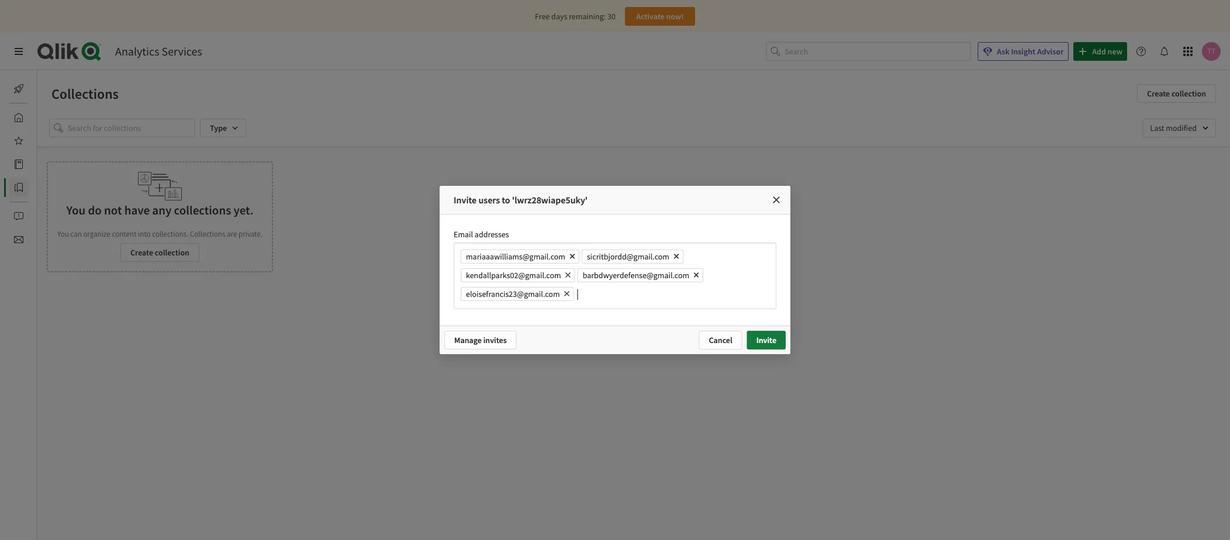 Task type: locate. For each thing, give the bounding box(es) containing it.
0 horizontal spatial create
[[130, 247, 153, 258]]

invite right cancel
[[757, 335, 777, 346]]

collections down collections
[[190, 229, 225, 239]]

you left do
[[66, 203, 86, 218]]

content
[[112, 229, 137, 239]]

kendallparks02@gmail.com button
[[461, 268, 575, 283]]

collection
[[1172, 88, 1207, 99], [155, 247, 189, 258]]

create collection button up last modified image
[[1138, 84, 1217, 103]]

into
[[138, 229, 151, 239]]

0 vertical spatial you
[[66, 203, 86, 218]]

1 vertical spatial invite
[[757, 335, 777, 346]]

1 vertical spatial collection
[[155, 247, 189, 258]]

create for create collection button to the top
[[1148, 88, 1171, 99]]

0 horizontal spatial create collection
[[130, 247, 189, 258]]

collection down collections.
[[155, 247, 189, 258]]

have
[[124, 203, 150, 218]]

free days remaining: 30
[[535, 11, 616, 22]]

invite users to 'lwrz28wiape5uky'
[[454, 194, 588, 206]]

invite for invite
[[757, 335, 777, 346]]

navigation pane element
[[0, 75, 64, 254]]

0 vertical spatial collections
[[51, 85, 119, 102]]

alerts
[[37, 211, 57, 222]]

0 vertical spatial create
[[1148, 88, 1171, 99]]

days
[[552, 11, 568, 22]]

create collection up last modified image
[[1148, 88, 1207, 99]]

email addresses
[[454, 229, 509, 240]]

1 horizontal spatial create collection
[[1148, 88, 1207, 99]]

collections
[[51, 85, 119, 102], [190, 229, 225, 239]]

are
[[227, 229, 237, 239]]

invite left users
[[454, 194, 477, 206]]

ask insight advisor
[[997, 46, 1064, 57]]

searchbar element
[[766, 42, 971, 61]]

create down the into
[[130, 247, 153, 258]]

getting started image
[[14, 84, 23, 94]]

1 vertical spatial create
[[130, 247, 153, 258]]

home link
[[9, 108, 58, 127]]

0 horizontal spatial create collection button
[[121, 243, 199, 262]]

manage invites
[[454, 335, 507, 346]]

Search text field
[[785, 42, 971, 61]]

invite for invite users to 'lwrz28wiape5uky'
[[454, 194, 477, 206]]

1 horizontal spatial create collection button
[[1138, 84, 1217, 103]]

you
[[66, 203, 86, 218], [57, 229, 69, 239]]

0 horizontal spatial collections
[[51, 85, 119, 102]]

30
[[608, 11, 616, 22]]

0 horizontal spatial invite
[[454, 194, 477, 206]]

1 horizontal spatial collection
[[1172, 88, 1207, 99]]

addresses
[[475, 229, 509, 240]]

create
[[1148, 88, 1171, 99], [130, 247, 153, 258]]

cancel
[[709, 335, 733, 346]]

invite
[[454, 194, 477, 206], [757, 335, 777, 346]]

activate now! link
[[625, 7, 695, 26]]

ask insight advisor button
[[978, 42, 1069, 61]]

1 horizontal spatial invite
[[757, 335, 777, 346]]

collections image
[[14, 183, 23, 192]]

yet.
[[234, 203, 254, 218]]

create collection button
[[1138, 84, 1217, 103], [121, 243, 199, 262]]

analytics
[[115, 44, 159, 59]]

create up last modified image
[[1148, 88, 1171, 99]]

free
[[535, 11, 550, 22]]

1 horizontal spatial create
[[1148, 88, 1171, 99]]

invite inside "invite" button
[[757, 335, 777, 346]]

invite button
[[747, 331, 786, 350]]

1 horizontal spatial collections
[[190, 229, 225, 239]]

create collection
[[1148, 88, 1207, 99], [130, 247, 189, 258]]

you for you can organize content into collections. collections are private.
[[57, 229, 69, 239]]

home image
[[14, 113, 23, 122]]

you do not have any collections yet.
[[66, 203, 254, 218]]

insight
[[1012, 46, 1036, 57]]

now!
[[666, 11, 684, 22]]

1 vertical spatial create collection
[[130, 247, 189, 258]]

collection up last modified image
[[1172, 88, 1207, 99]]

0 vertical spatial create collection
[[1148, 88, 1207, 99]]

activate
[[636, 11, 665, 22]]

mariaaawilliams@gmail.com button
[[461, 250, 580, 264]]

you left can
[[57, 229, 69, 239]]

None text field
[[576, 287, 770, 302]]

1 vertical spatial collections
[[190, 229, 225, 239]]

barbdwyerdefense@gmail.com
[[583, 270, 690, 281]]

create collection down you can organize content into collections. collections are private.
[[130, 247, 189, 258]]

1 vertical spatial you
[[57, 229, 69, 239]]

collections.
[[152, 229, 189, 239]]

create collection button down you can organize content into collections. collections are private.
[[121, 243, 199, 262]]

0 vertical spatial invite
[[454, 194, 477, 206]]

collections up home
[[51, 85, 119, 102]]

analytics services
[[115, 44, 202, 59]]

to
[[502, 194, 510, 206]]

0 horizontal spatial collection
[[155, 247, 189, 258]]



Task type: vqa. For each thing, say whether or not it's contained in the screenshot.
"private."
yes



Task type: describe. For each thing, give the bounding box(es) containing it.
invites
[[484, 335, 507, 346]]

invite users to 'lwrz28wiape5uky' dialog
[[440, 186, 791, 354]]

barbdwyerdefense@gmail.com button
[[578, 268, 704, 283]]

sicritbjordd@gmail.com
[[587, 252, 670, 262]]

mariaaawilliams@gmail.com
[[466, 252, 566, 262]]

not
[[104, 203, 122, 218]]

create collection for create collection button to the top
[[1148, 88, 1207, 99]]

do
[[88, 203, 102, 218]]

sicritbjordd@gmail.com button
[[582, 250, 684, 264]]

you can organize content into collections. collections are private.
[[57, 229, 263, 239]]

0 vertical spatial collection
[[1172, 88, 1207, 99]]

kendallparks02@gmail.com
[[466, 270, 561, 281]]

private.
[[239, 229, 263, 239]]

filters region
[[37, 109, 1231, 147]]

you for you do not have any collections yet.
[[66, 203, 86, 218]]

users
[[479, 194, 500, 206]]

email
[[454, 229, 473, 240]]

create for the bottom create collection button
[[130, 247, 153, 258]]

services
[[162, 44, 202, 59]]

create collection for the bottom create collection button
[[130, 247, 189, 258]]

alerts link
[[9, 207, 57, 226]]

home
[[37, 112, 58, 123]]

1 vertical spatial create collection button
[[121, 243, 199, 262]]

eloisefrancis23@gmail.com
[[466, 289, 560, 299]]

create collection element
[[47, 161, 273, 273]]

advisor
[[1038, 46, 1064, 57]]

any
[[152, 203, 172, 218]]

none text field inside invite users to 'lwrz28wiape5uky' dialog
[[576, 287, 770, 302]]

manage
[[454, 335, 482, 346]]

0 vertical spatial create collection button
[[1138, 84, 1217, 103]]

subscriptions image
[[14, 235, 23, 244]]

ask
[[997, 46, 1010, 57]]

collections inside the create collection element
[[190, 229, 225, 239]]

'lwrz28wiape5uky'
[[512, 194, 588, 206]]

organize
[[83, 229, 111, 239]]

collections
[[174, 203, 231, 218]]

activate now!
[[636, 11, 684, 22]]

catalog link
[[9, 155, 64, 174]]

alerts image
[[14, 212, 23, 221]]

analytics services element
[[115, 44, 202, 59]]

remaining:
[[569, 11, 606, 22]]

open sidebar menu image
[[14, 47, 23, 56]]

cancel button
[[699, 331, 743, 350]]

can
[[70, 229, 82, 239]]

eloisefrancis23@gmail.com button
[[461, 287, 574, 301]]

manage invites button
[[445, 331, 517, 350]]

last modified image
[[1143, 119, 1217, 137]]

catalog
[[37, 159, 64, 170]]

Search for collections text field
[[68, 119, 195, 137]]



